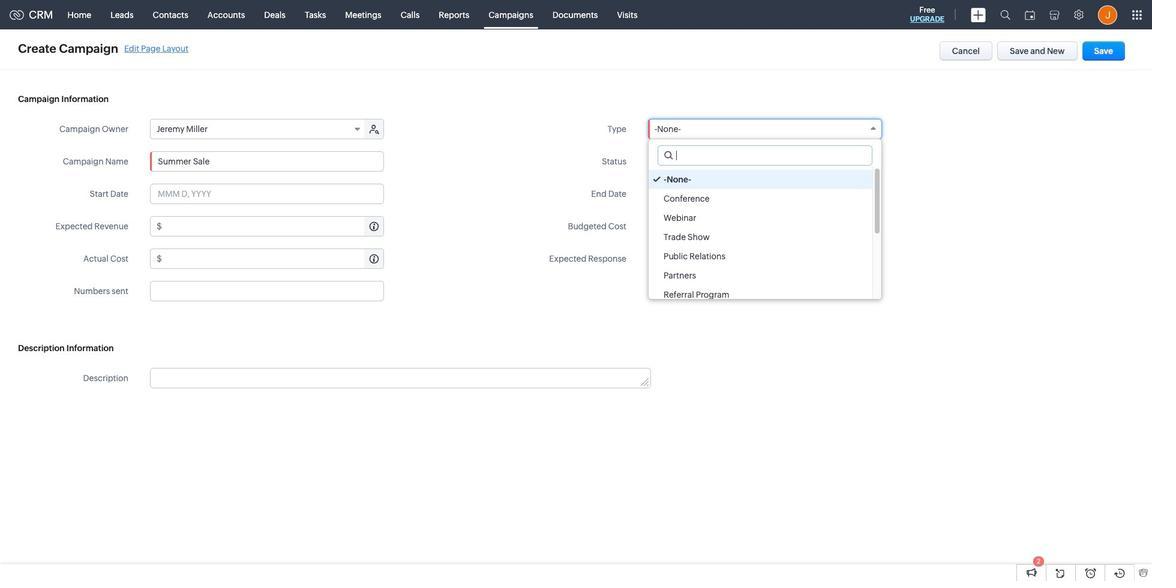 Task type: describe. For each thing, give the bounding box(es) containing it.
5 option from the top
[[649, 247, 873, 266]]

search image
[[1001, 10, 1011, 20]]

4 option from the top
[[649, 228, 873, 247]]

MMM D, YYYY text field
[[150, 184, 384, 204]]

1 option from the top
[[649, 170, 873, 189]]

profile element
[[1092, 0, 1125, 29]]

6 option from the top
[[649, 266, 873, 285]]

logo image
[[10, 10, 24, 20]]

7 option from the top
[[649, 285, 873, 304]]



Task type: locate. For each thing, give the bounding box(es) containing it.
None text field
[[164, 217, 384, 236], [649, 249, 883, 269], [150, 281, 384, 301], [151, 369, 651, 388], [164, 217, 384, 236], [649, 249, 883, 269], [150, 281, 384, 301], [151, 369, 651, 388]]

list box
[[649, 167, 882, 304]]

calendar image
[[1026, 10, 1036, 20]]

MMM D, YYYY text field
[[649, 184, 883, 204]]

search element
[[994, 0, 1018, 29]]

create menu element
[[964, 0, 994, 29]]

None text field
[[659, 146, 873, 165], [150, 151, 384, 172], [662, 217, 882, 236], [164, 249, 384, 268], [659, 146, 873, 165], [150, 151, 384, 172], [662, 217, 882, 236], [164, 249, 384, 268]]

create menu image
[[972, 8, 987, 22]]

2 option from the top
[[649, 189, 873, 208]]

None field
[[649, 119, 883, 139], [151, 119, 366, 139], [649, 119, 883, 139], [151, 119, 366, 139]]

3 option from the top
[[649, 208, 873, 228]]

profile image
[[1099, 5, 1118, 24]]

option
[[649, 170, 873, 189], [649, 189, 873, 208], [649, 208, 873, 228], [649, 228, 873, 247], [649, 247, 873, 266], [649, 266, 873, 285], [649, 285, 873, 304]]



Task type: vqa. For each thing, say whether or not it's contained in the screenshot.
By
no



